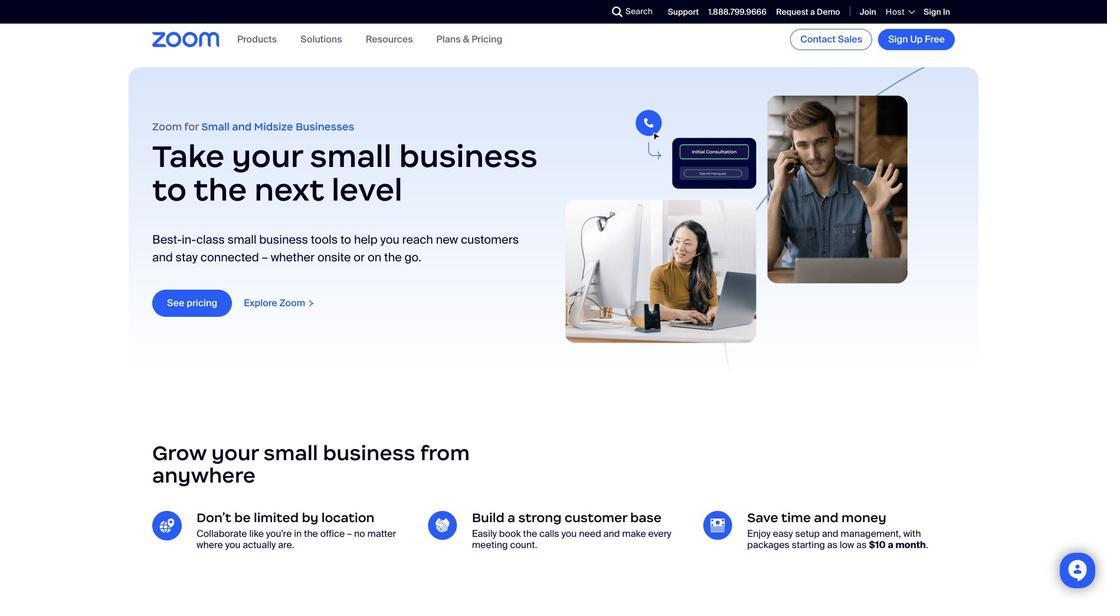 Task type: describe. For each thing, give the bounding box(es) containing it.
time
[[781, 510, 811, 526]]

go.
[[405, 250, 421, 265]]

every
[[648, 528, 672, 540]]

help
[[354, 232, 378, 247]]

and inside build a strong customer base easily book the calls you need and make every meeting count.
[[604, 528, 620, 540]]

small inside best-in-class small business tools to help you reach new customers and stay connected – whether onsite or on the go.
[[228, 232, 257, 247]]

you inside build a strong customer base easily book the calls you need and make every meeting count.
[[562, 528, 577, 540]]

demo
[[817, 6, 840, 17]]

customer
[[565, 510, 627, 526]]

where
[[197, 539, 223, 551]]

class
[[196, 232, 225, 247]]

build a strong customer base easily book the calls you need and make every meeting count.
[[472, 510, 672, 551]]

your inside "zoom for small and midsize businesses take your small business to the next level"
[[232, 137, 303, 175]]

plans
[[437, 33, 461, 46]]

no
[[354, 528, 365, 540]]

office
[[320, 528, 345, 540]]

reach
[[402, 232, 433, 247]]

join
[[860, 6, 877, 17]]

easy
[[773, 528, 793, 540]]

like
[[249, 528, 264, 540]]

– inside best-in-class small business tools to help you reach new customers and stay connected – whether onsite or on the go.
[[262, 250, 268, 265]]

don't be limited by location image
[[152, 511, 182, 541]]

request
[[776, 6, 809, 17]]

a for demo
[[811, 6, 815, 17]]

sales
[[838, 33, 863, 45]]

2 as from the left
[[857, 539, 867, 551]]

starting
[[792, 539, 825, 551]]

are.
[[278, 539, 294, 551]]

whether
[[271, 250, 315, 265]]

and inside best-in-class small business tools to help you reach new customers and stay connected – whether onsite or on the go.
[[152, 250, 173, 265]]

count.
[[510, 539, 537, 551]]

$10
[[869, 539, 886, 551]]

businesses
[[296, 121, 354, 134]]

from
[[420, 440, 470, 466]]

with
[[904, 528, 921, 540]]

stay
[[176, 250, 198, 265]]

products button
[[237, 33, 277, 46]]

best-in-class small business tools to help you reach new customers and stay connected – whether onsite or on the go.
[[152, 232, 519, 265]]

location
[[322, 510, 375, 526]]

.
[[926, 539, 929, 551]]

midsize
[[254, 121, 293, 134]]

solutions button
[[301, 33, 342, 46]]

request a demo
[[776, 6, 840, 17]]

1.888.799.9666
[[709, 6, 767, 17]]

save time and money
[[748, 510, 887, 526]]

products
[[237, 33, 277, 46]]

sign in link
[[924, 6, 950, 17]]

plans & pricing
[[437, 33, 503, 46]]

$10 a month .
[[869, 539, 929, 551]]

onsite
[[318, 250, 351, 265]]

meeting
[[472, 539, 508, 551]]

see
[[167, 297, 185, 309]]

in
[[294, 528, 302, 540]]

strong
[[518, 510, 562, 526]]

business inside "zoom for small and midsize businesses take your small business to the next level"
[[399, 137, 538, 175]]

a for strong
[[508, 510, 515, 526]]

next
[[254, 171, 324, 209]]

support link
[[668, 6, 699, 17]]

you inside best-in-class small business tools to help you reach new customers and stay connected – whether onsite or on the go.
[[381, 232, 400, 247]]

low
[[840, 539, 854, 551]]

sign up free link
[[878, 29, 955, 50]]

customers
[[461, 232, 519, 247]]

base
[[630, 510, 662, 526]]

business inside grow your small business from anywhere
[[323, 440, 415, 466]]

host button
[[886, 6, 915, 17]]

support
[[668, 6, 699, 17]]

explore zoom link
[[243, 297, 315, 309]]

in
[[943, 6, 950, 17]]

be
[[234, 510, 251, 526]]

you're
[[266, 528, 292, 540]]

search image
[[612, 6, 623, 17]]

small inside grow your small business from anywhere
[[264, 440, 318, 466]]

search
[[626, 6, 653, 17]]

book
[[499, 528, 521, 540]]

search image
[[612, 6, 623, 17]]

collaborate
[[197, 528, 247, 540]]

setup
[[795, 528, 820, 540]]

the inside don't be limited by location collaborate like you're in the office – no matter where you actually are.
[[304, 528, 318, 540]]

make
[[622, 528, 646, 540]]

level
[[332, 171, 403, 209]]

calls
[[540, 528, 559, 540]]

you inside don't be limited by location collaborate like you're in the office – no matter where you actually are.
[[225, 539, 241, 551]]

a for month
[[888, 539, 894, 551]]

and inside "zoom for small and midsize businesses take your small business to the next level"
[[232, 121, 252, 134]]

in-
[[182, 232, 196, 247]]

see pricing link
[[152, 290, 232, 317]]



Task type: locate. For each thing, give the bounding box(es) containing it.
the inside "zoom for small and midsize businesses take your small business to the next level"
[[194, 171, 247, 209]]

0 horizontal spatial you
[[225, 539, 241, 551]]

and inside enjoy easy setup and management, with packages starting as low as
[[822, 528, 839, 540]]

host
[[886, 6, 905, 17]]

a
[[811, 6, 815, 17], [508, 510, 515, 526], [888, 539, 894, 551]]

small and midsize businesses image
[[566, 91, 908, 348]]

1 vertical spatial to
[[341, 232, 351, 247]]

0 vertical spatial zoom
[[152, 121, 182, 134]]

resources
[[366, 33, 413, 46]]

and down the best- on the top
[[152, 250, 173, 265]]

1 horizontal spatial –
[[347, 528, 352, 540]]

1 horizontal spatial as
[[857, 539, 867, 551]]

1 vertical spatial your
[[211, 440, 259, 466]]

pricing
[[472, 33, 503, 46]]

the inside best-in-class small business tools to help you reach new customers and stay connected – whether onsite or on the go.
[[384, 250, 402, 265]]

and right "small"
[[232, 121, 252, 134]]

money
[[842, 510, 887, 526]]

0 horizontal spatial –
[[262, 250, 268, 265]]

the down strong
[[523, 528, 537, 540]]

contact sales
[[801, 33, 863, 45]]

month
[[896, 539, 926, 551]]

2 horizontal spatial a
[[888, 539, 894, 551]]

connected
[[201, 250, 259, 265]]

the right on
[[384, 250, 402, 265]]

save time and money image
[[703, 511, 733, 540]]

you up on
[[381, 232, 400, 247]]

explore zoom
[[244, 297, 305, 309]]

sign in
[[924, 6, 950, 17]]

build a strong customer base image
[[428, 511, 457, 540]]

1 horizontal spatial sign
[[924, 6, 941, 17]]

see pricing
[[167, 297, 217, 309]]

a inside build a strong customer base easily book the calls you need and make every meeting count.
[[508, 510, 515, 526]]

1 horizontal spatial zoom
[[280, 297, 305, 309]]

on
[[368, 250, 381, 265]]

resources button
[[366, 33, 413, 46]]

0 vertical spatial to
[[152, 171, 187, 209]]

1 horizontal spatial you
[[381, 232, 400, 247]]

take
[[152, 137, 225, 175]]

don't be limited by location collaborate like you're in the office – no matter where you actually are.
[[197, 510, 396, 551]]

by
[[302, 510, 319, 526]]

2 vertical spatial a
[[888, 539, 894, 551]]

matter
[[367, 528, 396, 540]]

sign for sign in
[[924, 6, 941, 17]]

grow your small business from anywhere
[[152, 440, 470, 489]]

and left low
[[822, 528, 839, 540]]

explore
[[244, 297, 277, 309]]

grow
[[152, 440, 207, 466]]

and right need
[[604, 528, 620, 540]]

business inside best-in-class small business tools to help you reach new customers and stay connected – whether onsite or on the go.
[[259, 232, 308, 247]]

the right in
[[304, 528, 318, 540]]

plans & pricing link
[[437, 33, 503, 46]]

– left "no"
[[347, 528, 352, 540]]

contact sales link
[[791, 29, 873, 50]]

1.888.799.9666 link
[[709, 6, 767, 17]]

a right $10
[[888, 539, 894, 551]]

– inside don't be limited by location collaborate like you're in the office – no matter where you actually are.
[[347, 528, 352, 540]]

0 vertical spatial your
[[232, 137, 303, 175]]

sign for sign up free
[[888, 33, 908, 45]]

to inside "zoom for small and midsize businesses take your small business to the next level"
[[152, 171, 187, 209]]

request a demo link
[[776, 6, 840, 17]]

management,
[[841, 528, 901, 540]]

0 horizontal spatial sign
[[888, 33, 908, 45]]

to
[[152, 171, 187, 209], [341, 232, 351, 247]]

0 horizontal spatial zoom
[[152, 121, 182, 134]]

1 vertical spatial small
[[228, 232, 257, 247]]

your right grow
[[211, 440, 259, 466]]

the up class
[[194, 171, 247, 209]]

sign
[[924, 6, 941, 17], [888, 33, 908, 45]]

solutions
[[301, 33, 342, 46]]

tools
[[311, 232, 338, 247]]

a up the book
[[508, 510, 515, 526]]

zoom
[[152, 121, 182, 134], [280, 297, 305, 309]]

0 horizontal spatial as
[[827, 539, 838, 551]]

to up the best- on the top
[[152, 171, 187, 209]]

1 horizontal spatial a
[[811, 6, 815, 17]]

1 vertical spatial a
[[508, 510, 515, 526]]

limited
[[254, 510, 299, 526]]

&
[[463, 33, 470, 46]]

contact
[[801, 33, 836, 45]]

1 vertical spatial sign
[[888, 33, 908, 45]]

zoom for small and midsize businesses take your small business to the next level
[[152, 121, 538, 209]]

0 vertical spatial small
[[310, 137, 392, 175]]

1 horizontal spatial to
[[341, 232, 351, 247]]

– left whether
[[262, 250, 268, 265]]

0 horizontal spatial to
[[152, 171, 187, 209]]

1 vertical spatial business
[[259, 232, 308, 247]]

2 vertical spatial business
[[323, 440, 415, 466]]

for
[[184, 121, 199, 134]]

join link
[[860, 6, 877, 17]]

or
[[354, 250, 365, 265]]

your down midsize
[[232, 137, 303, 175]]

0 vertical spatial sign
[[924, 6, 941, 17]]

save
[[748, 510, 779, 526]]

you
[[381, 232, 400, 247], [562, 528, 577, 540], [225, 539, 241, 551]]

None search field
[[569, 2, 615, 21]]

the inside build a strong customer base easily book the calls you need and make every meeting count.
[[523, 528, 537, 540]]

you right "calls"
[[562, 528, 577, 540]]

and
[[232, 121, 252, 134], [152, 250, 173, 265], [814, 510, 839, 526], [604, 528, 620, 540], [822, 528, 839, 540]]

zoom right explore
[[280, 297, 305, 309]]

a left the demo
[[811, 6, 815, 17]]

the
[[194, 171, 247, 209], [384, 250, 402, 265], [304, 528, 318, 540], [523, 528, 537, 540]]

0 vertical spatial –
[[262, 250, 268, 265]]

enjoy easy setup and management, with packages starting as low as
[[748, 528, 921, 551]]

0 vertical spatial a
[[811, 6, 815, 17]]

1 as from the left
[[827, 539, 838, 551]]

easily
[[472, 528, 497, 540]]

best-
[[152, 232, 182, 247]]

small inside "zoom for small and midsize businesses take your small business to the next level"
[[310, 137, 392, 175]]

zoom left for
[[152, 121, 182, 134]]

your
[[232, 137, 303, 175], [211, 440, 259, 466]]

zoom logo image
[[152, 32, 220, 47]]

to left help
[[341, 232, 351, 247]]

2 horizontal spatial you
[[562, 528, 577, 540]]

as right low
[[857, 539, 867, 551]]

build
[[472, 510, 505, 526]]

0 horizontal spatial a
[[508, 510, 515, 526]]

packages
[[748, 539, 790, 551]]

2 vertical spatial small
[[264, 440, 318, 466]]

to inside best-in-class small business tools to help you reach new customers and stay connected – whether onsite or on the go.
[[341, 232, 351, 247]]

free
[[925, 33, 945, 45]]

take your small business to the next level main content
[[0, 55, 1107, 600]]

and up enjoy easy setup and management, with packages starting as low as
[[814, 510, 839, 526]]

sign left up
[[888, 33, 908, 45]]

actually
[[243, 539, 276, 551]]

pricing
[[187, 297, 217, 309]]

new
[[436, 232, 458, 247]]

you right 'where'
[[225, 539, 241, 551]]

need
[[579, 528, 601, 540]]

enjoy
[[748, 528, 771, 540]]

business
[[399, 137, 538, 175], [259, 232, 308, 247], [323, 440, 415, 466]]

small
[[201, 121, 230, 134]]

up
[[910, 33, 923, 45]]

as left low
[[827, 539, 838, 551]]

anywhere
[[152, 463, 256, 489]]

don't
[[197, 510, 231, 526]]

sign left 'in'
[[924, 6, 941, 17]]

your inside grow your small business from anywhere
[[211, 440, 259, 466]]

zoom inside "zoom for small and midsize businesses take your small business to the next level"
[[152, 121, 182, 134]]

0 vertical spatial business
[[399, 137, 538, 175]]

1 vertical spatial –
[[347, 528, 352, 540]]

1 vertical spatial zoom
[[280, 297, 305, 309]]

–
[[262, 250, 268, 265], [347, 528, 352, 540]]



Task type: vqa. For each thing, say whether or not it's contained in the screenshot.
the rightmost zoom
yes



